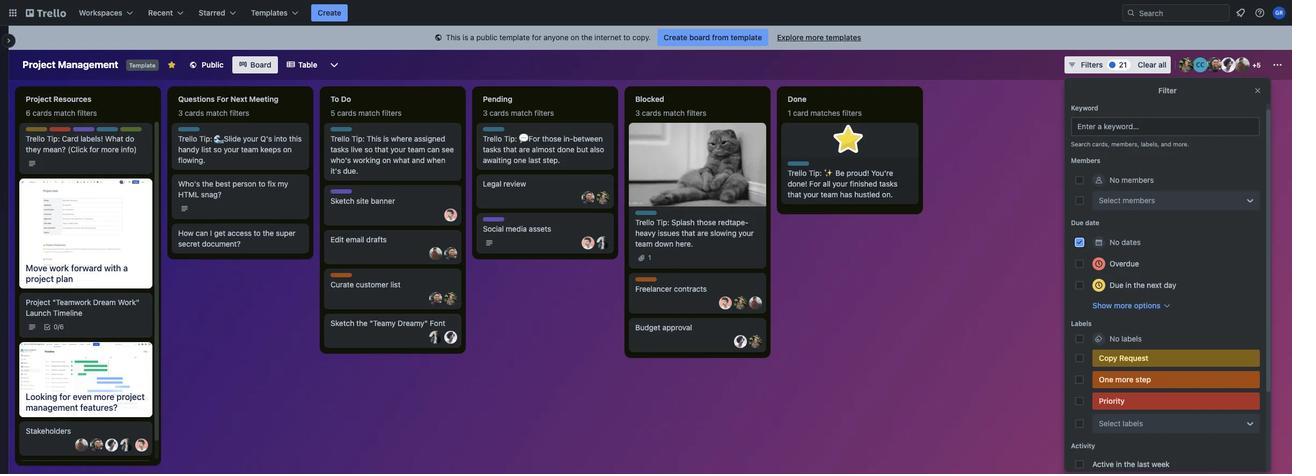 Task type: vqa. For each thing, say whether or not it's contained in the screenshot.
home icon
no



Task type: locate. For each thing, give the bounding box(es) containing it.
templates button
[[245, 4, 305, 21]]

0 vertical spatial project
[[26, 274, 54, 284]]

to left copy.
[[623, 33, 630, 42]]

team inside trello tip trello tip: splash those redtape- heavy issues that are slowing your team down here.
[[635, 239, 653, 248]]

project inside project management text box
[[23, 59, 56, 70]]

2 3 from the left
[[483, 108, 488, 118]]

0 horizontal spatial design
[[73, 127, 94, 135]]

todd (todd05497623) image
[[719, 297, 732, 310], [135, 439, 148, 452]]

tip: up the 'mean?'
[[47, 134, 60, 143]]

1 no from the top
[[1110, 175, 1120, 185]]

0 horizontal spatial tasks
[[331, 145, 349, 154]]

stakeholders
[[26, 426, 71, 436]]

3 filters from the left
[[382, 108, 402, 118]]

explore
[[777, 33, 804, 42]]

2 so from the left
[[365, 145, 373, 154]]

tasks inside trello tip trello tip: this is where assigned tasks live so that your team can see who's working on what and when it's due.
[[331, 145, 349, 154]]

5 match from the left
[[663, 108, 685, 118]]

move work forward with a project plan
[[26, 263, 128, 284]]

tip inside trello tip trello tip: this is where assigned tasks live so that your team can see who's working on what and when it's due.
[[350, 127, 359, 135]]

labels for no labels
[[1122, 334, 1142, 343]]

team down heavy
[[635, 239, 653, 248]]

team inside "design team sketch site banner"
[[354, 189, 370, 197]]

labels
[[1071, 320, 1092, 328]]

are up one
[[519, 145, 530, 154]]

Project Resources text field
[[19, 91, 157, 108]]

1 horizontal spatial all
[[1159, 60, 1167, 69]]

it's
[[331, 166, 341, 175]]

tip: inside trello tip trello tip: this is where assigned tasks live so that your team can see who's working on what and when it's due.
[[352, 134, 365, 143]]

move
[[26, 263, 47, 273]]

team for social
[[506, 217, 523, 225]]

more inside looking for even more project management features?
[[94, 392, 114, 402]]

team inside trello tip trello tip: ✨ be proud! you're done! for all your finished tasks that your team has hustled on.
[[821, 190, 838, 199]]

design inside "design team sketch site banner"
[[331, 189, 352, 197]]

tip: up live
[[352, 134, 365, 143]]

1 vertical spatial team
[[354, 189, 370, 197]]

1 horizontal spatial on
[[382, 156, 391, 165]]

0 horizontal spatial 3
[[178, 108, 183, 118]]

tip: inside the trello tip trello tip: 🌊slide your q's into this handy list so your team keeps on flowing.
[[199, 134, 212, 143]]

1 vertical spatial chris (chris42642663) image
[[444, 247, 457, 260]]

+ 5
[[1253, 61, 1261, 69]]

javier (javier85303346) image
[[1235, 57, 1250, 72]]

select labels
[[1099, 419, 1143, 428]]

1 horizontal spatial due
[[1110, 281, 1124, 290]]

to inside who's the best person to fix my html snag?
[[259, 179, 265, 188]]

project up project resources 6 cards match filters in the left top of the page
[[23, 59, 56, 70]]

from
[[712, 33, 729, 42]]

due up show more options
[[1110, 281, 1124, 290]]

0 horizontal spatial so
[[214, 145, 222, 154]]

trello tip trello tip: 💬for those in-between tasks that are almost done but also awaiting one last step.
[[483, 127, 604, 165]]

1 vertical spatial todd (todd05497623) image
[[135, 439, 148, 452]]

timeline
[[53, 309, 82, 318]]

match
[[54, 108, 75, 118], [206, 108, 228, 118], [358, 108, 380, 118], [511, 108, 532, 118], [663, 108, 685, 118]]

1 vertical spatial and
[[412, 156, 425, 165]]

done
[[557, 145, 575, 154]]

for
[[217, 94, 229, 104], [809, 179, 821, 188]]

your down done!
[[803, 190, 819, 199]]

a left public
[[470, 33, 474, 42]]

members up select members
[[1122, 175, 1154, 185]]

on down into
[[283, 145, 292, 154]]

customize views image
[[329, 60, 340, 70]]

Search field
[[1135, 5, 1229, 21]]

one more step
[[1099, 375, 1151, 384]]

1 horizontal spatial list
[[391, 280, 401, 289]]

0 vertical spatial and
[[1161, 141, 1172, 148]]

project inside project resources 6 cards match filters
[[26, 94, 52, 104]]

so inside trello tip trello tip: this is where assigned tasks live so that your team can see who's working on what and when it's due.
[[365, 145, 373, 154]]

and right what
[[412, 156, 425, 165]]

3 inside blocked 3 cards match filters
[[635, 108, 640, 118]]

team left halp
[[96, 127, 113, 135]]

color: orange, title: "one more step" element
[[331, 273, 352, 277], [635, 277, 657, 282], [1093, 371, 1260, 389]]

freelancer contracts link
[[635, 284, 760, 295]]

design inside design team social media assets
[[483, 217, 504, 225]]

javier (javier85303346) image up brooke (brooke94205718) icon
[[749, 297, 762, 310]]

project for project "teamwork dream work" launch timeline
[[26, 298, 50, 307]]

questions for next meeting 3 cards match filters
[[178, 94, 279, 118]]

2 vertical spatial design
[[483, 217, 504, 225]]

2 horizontal spatial javier (javier85303346) image
[[749, 297, 762, 310]]

1 3 from the left
[[178, 108, 183, 118]]

last down almost
[[528, 156, 541, 165]]

0 vertical spatial all
[[1159, 60, 1167, 69]]

so
[[214, 145, 222, 154], [365, 145, 373, 154]]

0 vertical spatial 1
[[788, 108, 791, 118]]

this right sm "image"
[[446, 33, 461, 42]]

match down blocked text box at the top
[[663, 108, 685, 118]]

on right anyone
[[571, 33, 579, 42]]

1 vertical spatial those
[[697, 218, 716, 227]]

list inside the trello tip trello tip: 🌊slide your q's into this handy list so your team keeps on flowing.
[[201, 145, 211, 154]]

6 up the they
[[26, 108, 30, 118]]

proud!
[[847, 168, 869, 178]]

labels!
[[80, 134, 103, 143]]

2 template from the left
[[731, 33, 762, 42]]

1 horizontal spatial chris (chris42642663) image
[[1207, 57, 1222, 72]]

team for redtape-
[[635, 239, 653, 248]]

redtape-
[[718, 218, 749, 227]]

color: sky, title: "trello tip" element
[[97, 127, 125, 135], [178, 127, 207, 135], [331, 127, 359, 135], [483, 127, 512, 135], [788, 162, 817, 170], [635, 211, 664, 219]]

for up management
[[59, 392, 71, 402]]

tip inside the trello tip trello tip: 🌊slide your q's into this handy list so your team keeps on flowing.
[[197, 127, 207, 135]]

management
[[26, 403, 78, 412]]

1 sketch from the top
[[331, 196, 354, 206]]

0 horizontal spatial for
[[59, 392, 71, 402]]

color: orange, title: "one more step" element up the curate
[[331, 273, 352, 277]]

1 horizontal spatial project
[[117, 392, 145, 402]]

1 vertical spatial color: yellow, title: "copy request" element
[[1093, 350, 1260, 367]]

1 vertical spatial to
[[259, 179, 265, 188]]

project left the resources
[[26, 94, 52, 104]]

0 horizontal spatial 1
[[648, 254, 651, 262]]

0 horizontal spatial a
[[123, 263, 128, 273]]

select up date
[[1099, 196, 1121, 205]]

1 horizontal spatial tasks
[[483, 145, 501, 154]]

0 horizontal spatial priority
[[49, 127, 72, 135]]

0 horizontal spatial due
[[1071, 219, 1084, 227]]

0 horizontal spatial can
[[196, 229, 208, 238]]

members down no members
[[1123, 196, 1155, 205]]

3 down questions
[[178, 108, 183, 118]]

janelle (janelle549) image left "+"
[[1221, 57, 1236, 72]]

filters down project resources text box
[[77, 108, 97, 118]]

0 vertical spatial are
[[519, 145, 530, 154]]

0 horizontal spatial template
[[499, 33, 530, 42]]

tasks inside trello tip trello tip: ✨ be proud! you're done! for all your finished tasks that your team has hustled on.
[[879, 179, 898, 188]]

done!
[[788, 179, 807, 188]]

5 inside to do 5 cards match filters
[[331, 108, 335, 118]]

0 horizontal spatial janelle (janelle549) image
[[105, 439, 118, 452]]

2 filters from the left
[[230, 108, 249, 118]]

4 cards from the left
[[490, 108, 509, 118]]

0 vertical spatial todd (todd05497623) image
[[719, 297, 732, 310]]

for inside trello tip trello tip: ✨ be proud! you're done! for all your finished tasks that your team has hustled on.
[[809, 179, 821, 188]]

last inside trello tip trello tip: 💬for those in-between tasks that are almost done but also awaiting one last step.
[[528, 156, 541, 165]]

Done text field
[[781, 91, 919, 108]]

filters inside the questions for next meeting 3 cards match filters
[[230, 108, 249, 118]]

Board name text field
[[17, 56, 124, 74]]

tip for trello tip: ✨ be proud! you're done! for all your finished tasks that your team has hustled on.
[[807, 162, 817, 170]]

1 vertical spatial no
[[1110, 238, 1120, 247]]

0 vertical spatial color: purple, title: "design team" element
[[73, 127, 113, 135]]

1 vertical spatial priority
[[1099, 397, 1125, 406]]

0 vertical spatial todd (todd05497623) image
[[444, 209, 457, 222]]

javier (javier85303346) image for edit email drafts
[[429, 247, 442, 260]]

for left anyone
[[532, 33, 542, 42]]

1 horizontal spatial can
[[427, 145, 440, 154]]

match inside pending 3 cards match filters
[[511, 108, 532, 118]]

are inside trello tip trello tip: 💬for those in-between tasks that are almost done but also awaiting one last step.
[[519, 145, 530, 154]]

color: yellow, title: "copy request" element containing copy request
[[1093, 350, 1260, 367]]

move work forward with a project plan link
[[19, 259, 152, 289]]

members for select members
[[1123, 196, 1155, 205]]

that down done!
[[788, 190, 801, 199]]

1 vertical spatial is
[[383, 134, 389, 143]]

filters down pending text box
[[534, 108, 554, 118]]

Pending text field
[[477, 91, 614, 108]]

create
[[318, 8, 341, 17], [664, 33, 687, 42]]

color: orange, title: "one more step" element for freelancer
[[635, 277, 657, 282]]

for down labels!
[[90, 145, 99, 154]]

card
[[793, 108, 809, 118]]

all down "✨"
[[823, 179, 831, 188]]

are for almost
[[519, 145, 530, 154]]

due for due in the next day
[[1110, 281, 1124, 290]]

looking for even more project management features? link
[[19, 387, 152, 417]]

color: yellow, title: "copy request" element
[[26, 127, 47, 131], [1093, 350, 1260, 367]]

tasks inside trello tip trello tip: 💬for those in-between tasks that are almost done but also awaiting one last step.
[[483, 145, 501, 154]]

color: sky, title: "trello tip" element for trello tip: ✨ be proud! you're done! for all your finished tasks that your team has hustled on.
[[788, 162, 817, 170]]

tip: for trello tip: 💬for those in-between tasks that are almost done but also awaiting one last step.
[[504, 134, 517, 143]]

template right public
[[499, 33, 530, 42]]

team left has
[[821, 190, 838, 199]]

stephen (stephen11674280) image down 'font'
[[429, 331, 442, 344]]

javier (javier85303346) image down edit email drafts link
[[429, 247, 442, 260]]

into
[[274, 134, 287, 143]]

3 match from the left
[[358, 108, 380, 118]]

6 filters from the left
[[842, 108, 862, 118]]

last left "week"
[[1137, 460, 1150, 469]]

for left next
[[217, 94, 229, 104]]

1 vertical spatial list
[[391, 280, 401, 289]]

5 cards from the left
[[642, 108, 661, 118]]

project down move
[[26, 274, 54, 284]]

sketch left the site
[[331, 196, 354, 206]]

2 vertical spatial to
[[254, 229, 261, 238]]

0 vertical spatial this
[[446, 33, 461, 42]]

project inside looking for even more project management features?
[[117, 392, 145, 402]]

1 horizontal spatial are
[[697, 229, 708, 238]]

0 horizontal spatial and
[[412, 156, 425, 165]]

0 horizontal spatial color: red, title: "priority" element
[[49, 127, 72, 135]]

are left slowing
[[697, 229, 708, 238]]

tip: up handy
[[199, 134, 212, 143]]

that inside trello tip trello tip: this is where assigned tasks live so that your team can see who's working on what and when it's due.
[[375, 145, 388, 154]]

due left date
[[1071, 219, 1084, 227]]

2 horizontal spatial team
[[506, 217, 523, 225]]

color: sky, title: "trello tip" element for trello tip: this is where assigned tasks live so that your team can see who's working on what and when it's due.
[[331, 127, 359, 135]]

2 horizontal spatial stephen (stephen11674280) image
[[597, 237, 610, 250]]

0 vertical spatial create
[[318, 8, 341, 17]]

create for create board from template
[[664, 33, 687, 42]]

social media assets link
[[483, 224, 607, 235]]

plan
[[56, 274, 73, 284]]

to
[[331, 94, 339, 104]]

tasks for that
[[483, 145, 501, 154]]

color: orange, title: "one more step" element down request
[[1093, 371, 1260, 389]]

that up here.
[[682, 229, 695, 238]]

1 template from the left
[[499, 33, 530, 42]]

cards,
[[1092, 141, 1110, 148]]

0 horizontal spatial is
[[383, 134, 389, 143]]

🌊slide
[[214, 134, 241, 143]]

1 horizontal spatial for
[[809, 179, 821, 188]]

project
[[26, 274, 54, 284], [117, 392, 145, 402]]

are inside trello tip trello tip: splash those redtape- heavy issues that are slowing your team down here.
[[697, 229, 708, 238]]

0 vertical spatial sketch
[[331, 196, 354, 206]]

project up features?
[[117, 392, 145, 402]]

0 vertical spatial in
[[1126, 281, 1132, 290]]

javier (javier85303346) image for stakeholders
[[75, 439, 88, 452]]

0 vertical spatial project
[[23, 59, 56, 70]]

those up almost
[[542, 134, 562, 143]]

color: purple, title: "design team" element
[[73, 127, 113, 135], [331, 189, 370, 197], [483, 217, 523, 225]]

tip inside trello tip trello tip: 💬for those in-between tasks that are almost done but also awaiting one last step.
[[502, 127, 512, 135]]

2 match from the left
[[206, 108, 228, 118]]

0 horizontal spatial color: purple, title: "design team" element
[[73, 127, 113, 135]]

Questions For Next Meeting text field
[[172, 91, 309, 108]]

team for where
[[408, 145, 425, 154]]

1 vertical spatial all
[[823, 179, 831, 188]]

1 vertical spatial members
[[1123, 196, 1155, 205]]

open information menu image
[[1255, 8, 1265, 18]]

no for no members
[[1110, 175, 1120, 185]]

todd (todd05497623) image
[[444, 209, 457, 222], [582, 237, 595, 250]]

in for active
[[1116, 460, 1122, 469]]

1 horizontal spatial a
[[470, 33, 474, 42]]

color: red, title: "priority" element down the step
[[1093, 393, 1260, 410]]

2 sketch from the top
[[331, 319, 354, 328]]

board
[[250, 60, 271, 69]]

your up what
[[391, 145, 406, 154]]

1 horizontal spatial in
[[1126, 281, 1132, 290]]

who's
[[331, 156, 351, 165]]

public button
[[182, 56, 230, 74]]

0 horizontal spatial this
[[367, 134, 381, 143]]

team inside trello tip trello tip: this is where assigned tasks live so that your team can see who's working on what and when it's due.
[[408, 145, 425, 154]]

tip: for trello tip: ✨ be proud! you're done! for all your finished tasks that your team has hustled on.
[[809, 168, 822, 178]]

more down what
[[101, 145, 119, 154]]

1 horizontal spatial janelle (janelle549) image
[[1221, 57, 1236, 72]]

0 horizontal spatial 5
[[331, 108, 335, 118]]

1 vertical spatial stephen (stephen11674280) image
[[429, 331, 442, 344]]

priority for priority design team
[[49, 127, 72, 135]]

sketch site banner link
[[331, 196, 455, 207]]

sketch the "teamy dreamy" font link
[[331, 318, 455, 329]]

no for no labels
[[1110, 334, 1120, 343]]

search image
[[1127, 9, 1135, 17]]

select up active
[[1099, 419, 1121, 428]]

color: orange, title: "one more step" element up freelancer
[[635, 277, 657, 282]]

in up show more options
[[1126, 281, 1132, 290]]

brooke (brooke94205718) image down the freelancer contracts link
[[734, 297, 747, 310]]

5
[[1257, 61, 1261, 69], [331, 108, 335, 118]]

janelle (janelle549) image
[[444, 331, 457, 344], [734, 335, 747, 348]]

1 match from the left
[[54, 108, 75, 118]]

janelle (janelle549) image down stakeholders link
[[105, 439, 118, 452]]

1 horizontal spatial 6
[[60, 323, 64, 331]]

tip inside trello tip trello tip: ✨ be proud! you're done! for all your finished tasks that your team has hustled on.
[[807, 162, 817, 170]]

stakeholders link
[[26, 426, 146, 437]]

tip: inside trello tip trello tip: 💬for those in-between tasks that are almost done but also awaiting one last step.
[[504, 134, 517, 143]]

public
[[202, 60, 224, 69]]

2 horizontal spatial design
[[483, 217, 504, 225]]

tip inside trello tip trello tip: splash those redtape- heavy issues that are slowing your team down here.
[[654, 211, 664, 219]]

trello tip: 🌊slide your q's into this handy list so your team keeps on flowing. link
[[178, 134, 303, 166]]

0 horizontal spatial color: orange, title: "one more step" element
[[331, 273, 352, 277]]

team inside design team social media assets
[[506, 217, 523, 225]]

1 filters from the left
[[77, 108, 97, 118]]

due
[[1071, 219, 1084, 227], [1110, 281, 1124, 290]]

1 cards from the left
[[32, 108, 52, 118]]

2 vertical spatial project
[[26, 298, 50, 307]]

1 vertical spatial for
[[90, 145, 99, 154]]

in
[[1126, 281, 1132, 290], [1116, 460, 1122, 469]]

0 horizontal spatial on
[[283, 145, 292, 154]]

janelle (janelle549) image
[[1221, 57, 1236, 72], [105, 439, 118, 452]]

team inside the trello tip trello tip: 🌊slide your q's into this handy list so your team keeps on flowing.
[[241, 145, 258, 154]]

tip for trello tip: 🌊slide your q's into this handy list so your team keeps on flowing.
[[197, 127, 207, 135]]

more right explore
[[806, 33, 824, 42]]

in-
[[564, 134, 573, 143]]

1 horizontal spatial last
[[1137, 460, 1150, 469]]

filters down questions for next meeting text field
[[230, 108, 249, 118]]

cards down pending
[[490, 108, 509, 118]]

filters down to do text field
[[382, 108, 402, 118]]

0 horizontal spatial chris (chris42642663) image
[[429, 292, 442, 305]]

match inside blocked 3 cards match filters
[[663, 108, 685, 118]]

no left the dates
[[1110, 238, 1120, 247]]

color: sky, title: "trello tip" element for trello tip: 💬for those in-between tasks that are almost done but also awaiting one last step.
[[483, 127, 512, 135]]

stephen (stephen11674280) image
[[597, 237, 610, 250], [429, 331, 442, 344], [120, 439, 133, 452]]

6 inside project resources 6 cards match filters
[[26, 108, 30, 118]]

1 vertical spatial 5
[[331, 108, 335, 118]]

also
[[590, 145, 604, 154]]

3 down pending
[[483, 108, 488, 118]]

5 right javier (javier85303346) icon
[[1257, 61, 1261, 69]]

but
[[577, 145, 588, 154]]

you're
[[871, 168, 893, 178]]

more up features?
[[94, 392, 114, 402]]

1 horizontal spatial priority
[[1099, 397, 1125, 406]]

that
[[375, 145, 388, 154], [503, 145, 517, 154], [788, 190, 801, 199], [682, 229, 695, 238]]

1 horizontal spatial 1
[[788, 108, 791, 118]]

match down questions
[[206, 108, 228, 118]]

2 cards from the left
[[185, 108, 204, 118]]

3 cards from the left
[[337, 108, 356, 118]]

2 vertical spatial for
[[59, 392, 71, 402]]

priority
[[49, 127, 72, 135], [1099, 397, 1125, 406]]

access
[[228, 229, 252, 238]]

info)
[[121, 145, 137, 154]]

1 horizontal spatial javier (javier85303346) image
[[429, 247, 442, 260]]

1 so from the left
[[214, 145, 222, 154]]

1 horizontal spatial color: red, title: "priority" element
[[1093, 393, 1260, 410]]

list right customer on the bottom of the page
[[391, 280, 401, 289]]

labels up request
[[1122, 334, 1142, 343]]

4 match from the left
[[511, 108, 532, 118]]

on
[[571, 33, 579, 42], [283, 145, 292, 154], [382, 156, 391, 165]]

more for show
[[1114, 301, 1132, 310]]

step.
[[543, 156, 560, 165]]

templates
[[251, 8, 288, 17]]

dates
[[1122, 238, 1141, 247]]

filters inside done 1 card matches filters
[[842, 108, 862, 118]]

more for explore
[[806, 33, 824, 42]]

2 vertical spatial color: purple, title: "design team" element
[[483, 217, 523, 225]]

create inside button
[[318, 8, 341, 17]]

dream
[[93, 298, 116, 307]]

sketch inside "design team sketch site banner"
[[331, 196, 354, 206]]

0 vertical spatial last
[[528, 156, 541, 165]]

can up when
[[427, 145, 440, 154]]

your down redtape-
[[739, 229, 754, 238]]

back to home image
[[26, 4, 66, 21]]

labels up active in the last week
[[1123, 419, 1143, 428]]

freelancer contracts
[[635, 284, 707, 294]]

tip: left "✨"
[[809, 168, 822, 178]]

activity
[[1071, 442, 1095, 450]]

to right access
[[254, 229, 261, 238]]

is
[[463, 33, 468, 42], [383, 134, 389, 143]]

1 horizontal spatial todd (todd05497623) image
[[582, 237, 595, 250]]

more right one
[[1115, 375, 1134, 384]]

team for sketch
[[354, 189, 370, 197]]

team for q's
[[241, 145, 258, 154]]

those inside trello tip trello tip: 💬for those in-between tasks that are almost done but also awaiting one last step.
[[542, 134, 562, 143]]

1 vertical spatial labels
[[1123, 419, 1143, 428]]

0 horizontal spatial project
[[26, 274, 54, 284]]

what
[[393, 156, 410, 165]]

board link
[[232, 56, 278, 74]]

filters inside pending 3 cards match filters
[[534, 108, 554, 118]]

that up one
[[503, 145, 517, 154]]

with
[[104, 263, 121, 273]]

0 vertical spatial those
[[542, 134, 562, 143]]

color: red, title: "priority" element
[[49, 127, 72, 135], [1093, 393, 1260, 410]]

list
[[201, 145, 211, 154], [391, 280, 401, 289]]

the inside the how can i get access to the super secret document?
[[263, 229, 274, 238]]

To Do text field
[[324, 91, 461, 108]]

project "teamwork dream work" launch timeline link
[[26, 297, 146, 319]]

2 horizontal spatial tasks
[[879, 179, 898, 188]]

brooke (brooke94205718) image
[[1179, 57, 1194, 72], [597, 192, 610, 204], [444, 292, 457, 305], [734, 297, 747, 310]]

chris (chris42642663) image left javier (javier85303346) icon
[[1207, 57, 1222, 72]]

1 vertical spatial last
[[1137, 460, 1150, 469]]

priority up the 'mean?'
[[49, 127, 72, 135]]

active
[[1093, 460, 1114, 469]]

3 3 from the left
[[635, 108, 640, 118]]

color: yellow, title: "copy request" element up the step
[[1093, 350, 1260, 367]]

project inside 'project "teamwork dream work" launch timeline'
[[26, 298, 50, 307]]

filters down blocked text box at the top
[[687, 108, 706, 118]]

1 horizontal spatial todd (todd05497623) image
[[719, 297, 732, 310]]

more inside "element"
[[1115, 375, 1134, 384]]

working
[[353, 156, 380, 165]]

overdue
[[1110, 259, 1139, 268]]

for right done!
[[809, 179, 821, 188]]

6 right the 0
[[60, 323, 64, 331]]

those for slowing
[[697, 218, 716, 227]]

cards down blocked
[[642, 108, 661, 118]]

clear all button
[[1134, 56, 1171, 74]]

tip: up issues
[[656, 218, 669, 227]]

color: yellow, title: "copy request" element up the they
[[26, 127, 47, 131]]

priority down one
[[1099, 397, 1125, 406]]

date
[[1085, 219, 1099, 227]]

3
[[178, 108, 183, 118], [483, 108, 488, 118], [635, 108, 640, 118]]

management
[[58, 59, 118, 70]]

javier (javier85303346) image
[[429, 247, 442, 260], [749, 297, 762, 310], [75, 439, 88, 452]]

those inside trello tip trello tip: splash those redtape- heavy issues that are slowing your team down here.
[[697, 218, 716, 227]]

one
[[1099, 375, 1113, 384]]

options
[[1134, 301, 1161, 310]]

4 filters from the left
[[534, 108, 554, 118]]

done
[[788, 94, 807, 104]]

are
[[519, 145, 530, 154], [697, 229, 708, 238]]

the right active
[[1124, 460, 1135, 469]]

the left next
[[1134, 281, 1145, 290]]

chris (chris42642663) image
[[1207, 57, 1222, 72], [90, 439, 103, 452]]

1 vertical spatial on
[[283, 145, 292, 154]]

so down 🌊slide
[[214, 145, 222, 154]]

due in the next day
[[1110, 281, 1176, 290]]

the left "teamy
[[356, 319, 368, 328]]

tip: inside trello tip trello tip: ✨ be proud! you're done! for all your finished tasks that your team has hustled on.
[[809, 168, 822, 178]]

templates
[[826, 33, 861, 42]]

filters inside to do 5 cards match filters
[[382, 108, 402, 118]]

0 notifications image
[[1234, 6, 1247, 19]]

team down assigned
[[408, 145, 425, 154]]

cards inside pending 3 cards match filters
[[490, 108, 509, 118]]

0 vertical spatial chris (chris42642663) image
[[582, 192, 595, 204]]

janelle (janelle549) image left brooke (brooke94205718) icon
[[734, 335, 747, 348]]

template right from
[[731, 33, 762, 42]]

color: lime, title: "halp" element
[[120, 127, 142, 135]]

0 vertical spatial stephen (stephen11674280) image
[[597, 237, 610, 250]]

active in the last week
[[1093, 460, 1170, 469]]

1 select from the top
[[1099, 196, 1121, 205]]

more inside button
[[1114, 301, 1132, 310]]

3 inside pending 3 cards match filters
[[483, 108, 488, 118]]

team
[[96, 127, 113, 135], [354, 189, 370, 197], [506, 217, 523, 225]]

all inside button
[[1159, 60, 1167, 69]]

filters
[[1081, 60, 1103, 69]]

2 no from the top
[[1110, 238, 1120, 247]]

0 vertical spatial chris (chris42642663) image
[[1207, 57, 1222, 72]]

greg robinson (gregrobinson96) image
[[1273, 6, 1286, 19]]

all inside trello tip trello tip: ✨ be proud! you're done! for all your finished tasks that your team has hustled on.
[[823, 179, 831, 188]]

for inside trello tip: card labels! what do they mean? (click for more info)
[[90, 145, 99, 154]]

brooke (brooke94205718) image
[[749, 335, 762, 348]]

0 horizontal spatial all
[[823, 179, 831, 188]]

2 vertical spatial javier (javier85303346) image
[[75, 439, 88, 452]]

filters
[[77, 108, 97, 118], [230, 108, 249, 118], [382, 108, 402, 118], [534, 108, 554, 118], [687, 108, 706, 118], [842, 108, 862, 118]]

1 down heavy
[[648, 254, 651, 262]]

cards down do
[[337, 108, 356, 118]]

2 select from the top
[[1099, 419, 1121, 428]]

5 filters from the left
[[687, 108, 706, 118]]

can left i
[[196, 229, 208, 238]]

3 no from the top
[[1110, 334, 1120, 343]]

chris (chris42642663) image
[[582, 192, 595, 204], [444, 247, 457, 260], [429, 292, 442, 305]]

chris (chris42642663) image down stakeholders link
[[90, 439, 103, 452]]

0 vertical spatial select
[[1099, 196, 1121, 205]]

no for no dates
[[1110, 238, 1120, 247]]

tip: left 💬for
[[504, 134, 517, 143]]

1 horizontal spatial design
[[331, 189, 352, 197]]

color: purple, title: "design team" element for social media assets
[[483, 217, 523, 225]]

team left banner
[[354, 189, 370, 197]]

color: red, title: "priority" element up the 'mean?'
[[49, 127, 72, 135]]



Task type: describe. For each thing, give the bounding box(es) containing it.
blocked 3 cards match filters
[[635, 94, 706, 118]]

sm image
[[433, 33, 444, 43]]

cards inside the questions for next meeting 3 cards match filters
[[185, 108, 204, 118]]

Blocked text field
[[629, 91, 766, 108]]

to inside the how can i get access to the super secret document?
[[254, 229, 261, 238]]

filters inside blocked 3 cards match filters
[[687, 108, 706, 118]]

1 vertical spatial 1
[[648, 254, 651, 262]]

+
[[1253, 61, 1257, 69]]

1 vertical spatial todd (todd05497623) image
[[582, 237, 595, 250]]

drafts
[[366, 235, 387, 244]]

tip: inside trello tip trello tip: splash those redtape- heavy issues that are slowing your team down here.
[[656, 218, 669, 227]]

board
[[689, 33, 710, 42]]

design for social
[[483, 217, 504, 225]]

3 for blocked 3 cards match filters
[[635, 108, 640, 118]]

resources
[[53, 94, 91, 104]]

no dates
[[1110, 238, 1141, 247]]

who's the best person to fix my html snag?
[[178, 179, 288, 199]]

match inside project resources 6 cards match filters
[[54, 108, 75, 118]]

template
[[129, 62, 156, 69]]

is inside trello tip trello tip: this is where assigned tasks live so that your team can see who's working on what and when it's due.
[[383, 134, 389, 143]]

features?
[[80, 403, 118, 412]]

cards inside to do 5 cards match filters
[[337, 108, 356, 118]]

more inside trello tip: card labels! what do they mean? (click for more info)
[[101, 145, 119, 154]]

Enter a keyword… text field
[[1071, 117, 1260, 136]]

on inside the trello tip trello tip: 🌊slide your q's into this handy list so your team keeps on flowing.
[[283, 145, 292, 154]]

splash
[[671, 218, 695, 227]]

primary element
[[0, 0, 1292, 26]]

can inside trello tip trello tip: this is where assigned tasks live so that your team can see who's working on what and when it's due.
[[427, 145, 440, 154]]

that inside trello tip trello tip: splash those redtape- heavy issues that are slowing your team down here.
[[682, 229, 695, 238]]

to do 5 cards match filters
[[331, 94, 402, 118]]

/
[[58, 323, 60, 331]]

tip for trello tip: 💬for those in-between tasks that are almost done but also awaiting one last step.
[[502, 127, 512, 135]]

design team social media assets
[[483, 217, 551, 233]]

the left internet on the left of page
[[581, 33, 593, 42]]

labels,
[[1141, 141, 1159, 148]]

social
[[483, 224, 504, 233]]

project "teamwork dream work" launch timeline
[[26, 298, 139, 318]]

select for select labels
[[1099, 419, 1121, 428]]

0 horizontal spatial team
[[96, 127, 113, 135]]

are for slowing
[[697, 229, 708, 238]]

1 horizontal spatial 5
[[1257, 61, 1261, 69]]

trello tip: this is where assigned tasks live so that your team can see who's working on what and when it's due. link
[[331, 134, 455, 177]]

more for one
[[1115, 375, 1134, 384]]

keyword
[[1071, 104, 1098, 112]]

0 vertical spatial color: red, title: "priority" element
[[49, 127, 72, 135]]

work
[[49, 263, 69, 273]]

1 vertical spatial javier (javier85303346) image
[[749, 297, 762, 310]]

matches
[[811, 108, 840, 118]]

priority design team
[[49, 127, 113, 135]]

design team sketch site banner
[[331, 189, 395, 206]]

3 inside the questions for next meeting 3 cards match filters
[[178, 108, 183, 118]]

due for due date
[[1071, 219, 1084, 227]]

project for project resources 6 cards match filters
[[26, 94, 52, 104]]

switch to… image
[[8, 8, 18, 18]]

members for no members
[[1122, 175, 1154, 185]]

color: orange, title: "one more step" element containing one more step
[[1093, 371, 1260, 389]]

create for create
[[318, 8, 341, 17]]

do
[[341, 94, 351, 104]]

2 horizontal spatial chris (chris42642663) image
[[582, 192, 595, 204]]

review
[[504, 179, 526, 188]]

"teamy
[[370, 319, 396, 328]]

card
[[62, 134, 78, 143]]

explore more templates link
[[771, 29, 868, 46]]

0 vertical spatial a
[[470, 33, 474, 42]]

2 horizontal spatial for
[[532, 33, 542, 42]]

tip: for trello tip: 🌊slide your q's into this handy list so your team keeps on flowing.
[[199, 134, 212, 143]]

on inside trello tip trello tip: this is where assigned tasks live so that your team can see who's working on what and when it's due.
[[382, 156, 391, 165]]

day
[[1164, 281, 1176, 290]]

match inside to do 5 cards match filters
[[358, 108, 380, 118]]

get
[[214, 229, 225, 238]]

0
[[54, 323, 58, 331]]

cards inside blocked 3 cards match filters
[[642, 108, 661, 118]]

3 for pending 3 cards match filters
[[483, 108, 488, 118]]

brooke (brooke94205718) image for topmost todd (todd05497623) image
[[734, 297, 747, 310]]

pending 3 cards match filters
[[483, 94, 554, 118]]

caity (caity) image
[[1193, 57, 1208, 72]]

1 inside done 1 card matches filters
[[788, 108, 791, 118]]

color: orange, title: "one more step" element for curate
[[331, 273, 352, 277]]

issues
[[658, 229, 680, 238]]

so inside the trello tip trello tip: 🌊slide your q's into this handy list so your team keeps on flowing.
[[214, 145, 222, 154]]

request
[[1119, 354, 1149, 363]]

this inside trello tip trello tip: this is where assigned tasks live so that your team can see who's working on what and when it's due.
[[367, 134, 381, 143]]

font
[[430, 319, 445, 328]]

project for project management
[[23, 59, 56, 70]]

1 horizontal spatial chris (chris42642663) image
[[444, 247, 457, 260]]

design for sketch
[[331, 189, 352, 197]]

tip for trello tip: this is where assigned tasks live so that your team can see who's working on what and when it's due.
[[350, 127, 359, 135]]

flowing.
[[178, 156, 205, 165]]

0 horizontal spatial janelle (janelle549) image
[[444, 331, 457, 344]]

see
[[442, 145, 454, 154]]

how
[[178, 229, 194, 238]]

halp
[[120, 127, 134, 135]]

6 for project resources 6 cards match filters
[[26, 108, 30, 118]]

even
[[73, 392, 92, 402]]

members
[[1071, 157, 1101, 165]]

and inside trello tip trello tip: this is where assigned tasks live so that your team can see who's working on what and when it's due.
[[412, 156, 425, 165]]

create board from template link
[[657, 29, 769, 46]]

1 horizontal spatial this
[[446, 33, 461, 42]]

those for almost
[[542, 134, 562, 143]]

anyone
[[544, 33, 569, 42]]

i
[[210, 229, 212, 238]]

starred button
[[192, 4, 242, 21]]

search
[[1071, 141, 1091, 148]]

0 horizontal spatial chris (chris42642663) image
[[90, 439, 103, 452]]

your inside trello tip trello tip: this is where assigned tasks live so that your team can see who's working on what and when it's due.
[[391, 145, 406, 154]]

2 horizontal spatial on
[[571, 33, 579, 42]]

select for select members
[[1099, 196, 1121, 205]]

1 vertical spatial janelle (janelle549) image
[[105, 439, 118, 452]]

2 vertical spatial chris (chris42642663) image
[[429, 292, 442, 305]]

6 for 0 / 6
[[60, 323, 64, 331]]

trello inside trello tip: card labels! what do they mean? (click for more info)
[[26, 134, 45, 143]]

sketch the "teamy dreamy" font
[[331, 319, 445, 328]]

priority for priority
[[1099, 397, 1125, 406]]

your left q's
[[243, 134, 258, 143]]

color: sky, title: "trello tip" element for trello tip: splash those redtape- heavy issues that are slowing your team down here.
[[635, 211, 664, 219]]

legal review link
[[483, 179, 607, 189]]

copy request
[[1099, 354, 1149, 363]]

work"
[[118, 298, 139, 307]]

trello tip halp
[[97, 127, 134, 135]]

brooke (brooke94205718) image for bottommost chris (chris42642663) image
[[444, 292, 457, 305]]

show menu image
[[1272, 60, 1283, 70]]

for inside looking for even more project management features?
[[59, 392, 71, 402]]

can inside the how can i get access to the super secret document?
[[196, 229, 208, 238]]

step
[[1136, 375, 1151, 384]]

workspaces button
[[72, 4, 140, 21]]

table link
[[280, 56, 324, 74]]

brooke (brooke94205718) image for the rightmost chris (chris42642663) image
[[597, 192, 610, 204]]

trello tip: card labels! what do they mean? (click for more info)
[[26, 134, 137, 154]]

that inside trello tip trello tip: ✨ be proud! you're done! for all your finished tasks that your team has hustled on.
[[788, 190, 801, 199]]

match inside the questions for next meeting 3 cards match filters
[[206, 108, 228, 118]]

tasks for live
[[331, 145, 349, 154]]

your down 🌊slide
[[224, 145, 239, 154]]

0 vertical spatial to
[[623, 33, 630, 42]]

0 horizontal spatial todd (todd05497623) image
[[135, 439, 148, 452]]

0 horizontal spatial todd (todd05497623) image
[[444, 209, 457, 222]]

2 vertical spatial stephen (stephen11674280) image
[[120, 439, 133, 452]]

✨
[[824, 168, 834, 178]]

freelancer
[[635, 284, 672, 294]]

tip: inside trello tip: card labels! what do they mean? (click for more info)
[[47, 134, 60, 143]]

tip: for trello tip: this is where assigned tasks live so that your team can see who's working on what and when it's due.
[[352, 134, 365, 143]]

trello tip: ✨ be proud! you're done! for all your finished tasks that your team has hustled on. link
[[788, 168, 912, 200]]

show more options
[[1093, 301, 1161, 310]]

curate customer list
[[331, 280, 401, 289]]

sketch inside "link"
[[331, 319, 354, 328]]

how can i get access to the super secret document?
[[178, 229, 296, 248]]

0 vertical spatial is
[[463, 33, 468, 42]]

trello tip trello tip: 🌊slide your q's into this handy list so your team keeps on flowing.
[[178, 127, 302, 165]]

21
[[1119, 60, 1127, 69]]

1 horizontal spatial stephen (stephen11674280) image
[[429, 331, 442, 344]]

when
[[427, 156, 445, 165]]

trello tip: 💬for those in-between tasks that are almost done but also awaiting one last step. link
[[483, 134, 607, 166]]

approval
[[662, 323, 692, 332]]

"teamwork
[[52, 298, 91, 307]]

project inside move work forward with a project plan
[[26, 274, 54, 284]]

labels for select labels
[[1123, 419, 1143, 428]]

trello tip trello tip: ✨ be proud! you're done! for all your finished tasks that your team has hustled on.
[[788, 162, 898, 199]]

explore more templates
[[777, 33, 861, 42]]

project resources 6 cards match filters
[[26, 94, 97, 118]]

cards inside project resources 6 cards match filters
[[32, 108, 52, 118]]

legal
[[483, 179, 502, 188]]

close popover image
[[1254, 86, 1262, 95]]

recent button
[[142, 4, 190, 21]]

recent
[[148, 8, 173, 17]]

brooke (brooke94205718) image right clear all button at the top of page
[[1179, 57, 1194, 72]]

filters inside project resources 6 cards match filters
[[77, 108, 97, 118]]

star image
[[831, 123, 866, 157]]

edit
[[331, 235, 344, 244]]

the inside "link"
[[356, 319, 368, 328]]

where
[[391, 134, 412, 143]]

that inside trello tip trello tip: 💬for those in-between tasks that are almost done but also awaiting one last step.
[[503, 145, 517, 154]]

your inside trello tip trello tip: splash those redtape- heavy issues that are slowing your team down here.
[[739, 229, 754, 238]]

0 vertical spatial janelle (janelle549) image
[[1221, 57, 1236, 72]]

budget approval link
[[635, 322, 760, 333]]

q's
[[260, 134, 272, 143]]

awaiting
[[483, 156, 512, 165]]

curate customer list link
[[331, 280, 455, 290]]

0 vertical spatial color: yellow, title: "copy request" element
[[26, 127, 47, 131]]

pending
[[483, 94, 512, 104]]

the inside who's the best person to fix my html snag?
[[202, 179, 213, 188]]

1 horizontal spatial janelle (janelle549) image
[[734, 335, 747, 348]]

star or unstar board image
[[167, 61, 176, 69]]

color: purple, title: "design team" element for sketch site banner
[[331, 189, 370, 197]]

a inside move work forward with a project plan
[[123, 263, 128, 273]]

trello tip: card labels! what do they mean? (click for more info) link
[[26, 134, 146, 155]]

more.
[[1173, 141, 1189, 148]]

for inside the questions for next meeting 3 cards match filters
[[217, 94, 229, 104]]

my
[[278, 179, 288, 188]]

color: sky, title: "trello tip" element for trello tip: 🌊slide your q's into this handy list so your team keeps on flowing.
[[178, 127, 207, 135]]

clear all
[[1138, 60, 1167, 69]]

your down "be"
[[833, 179, 848, 188]]

in for due
[[1126, 281, 1132, 290]]



